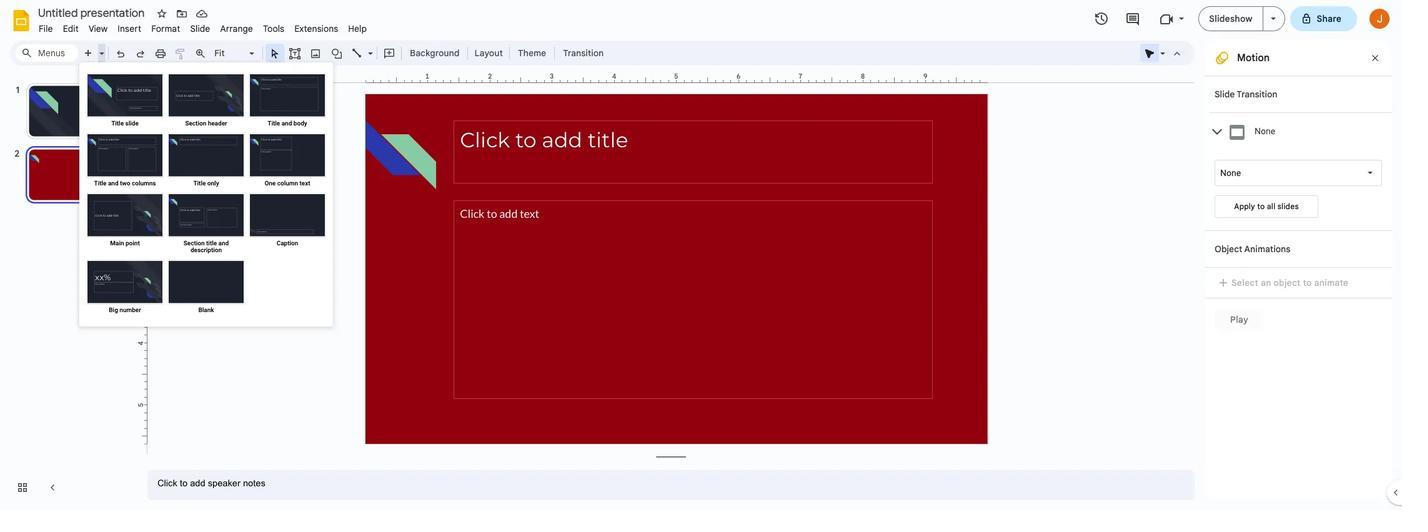Task type: locate. For each thing, give the bounding box(es) containing it.
row down description at left
[[84, 258, 328, 318]]

description
[[191, 247, 222, 254]]

0 vertical spatial and
[[282, 120, 292, 127]]

section
[[185, 120, 206, 127], [184, 240, 205, 247]]

all
[[1267, 202, 1276, 211]]

background
[[410, 48, 460, 59]]

1 vertical spatial and
[[108, 180, 118, 187]]

to right object
[[1304, 278, 1312, 289]]

row down title only
[[84, 191, 328, 258]]

menu bar
[[34, 16, 372, 37]]

big
[[109, 307, 118, 314]]

0 horizontal spatial and
[[108, 180, 118, 187]]

select an object to animate
[[1232, 278, 1349, 289]]

0 vertical spatial none
[[1255, 126, 1276, 136]]

title for title and two columns
[[94, 180, 107, 187]]

number
[[120, 307, 141, 314]]

view menu item
[[84, 21, 113, 36]]

1 horizontal spatial none
[[1255, 126, 1276, 136]]

and left body
[[282, 120, 292, 127]]

transition
[[563, 48, 604, 59], [1237, 89, 1278, 100]]

0 vertical spatial section
[[185, 120, 206, 127]]

arrange
[[220, 23, 253, 34]]

play
[[1231, 314, 1249, 326]]

and right title
[[219, 240, 229, 247]]

none option
[[1221, 167, 1241, 179]]

file menu item
[[34, 21, 58, 36]]

title
[[111, 120, 124, 127], [268, 120, 280, 127], [94, 180, 107, 187], [193, 180, 206, 187]]

apply to all slides
[[1235, 202, 1299, 211]]

to
[[1258, 202, 1265, 211], [1304, 278, 1312, 289]]

presentation options image
[[1271, 18, 1276, 20]]

apply to all slides button
[[1215, 196, 1319, 218]]

1 vertical spatial none
[[1221, 168, 1241, 178]]

two
[[120, 180, 130, 187]]

slideshow button
[[1199, 6, 1263, 31]]

none down slide transition
[[1255, 126, 1276, 136]]

slide inside slide menu item
[[190, 23, 210, 34]]

big number
[[109, 307, 141, 314]]

row down zoom text field
[[84, 71, 328, 131]]

0 horizontal spatial to
[[1258, 202, 1265, 211]]

0 horizontal spatial transition
[[563, 48, 604, 59]]

1 vertical spatial slide
[[1215, 89, 1235, 100]]

row
[[84, 71, 328, 131], [84, 131, 328, 191], [84, 191, 328, 258], [84, 258, 328, 318]]

point
[[126, 240, 140, 247]]

menu bar inside the "menu bar" banner
[[34, 16, 372, 37]]

menu bar containing file
[[34, 16, 372, 37]]

title left only
[[193, 180, 206, 187]]

section left title
[[184, 240, 205, 247]]

1 row from the top
[[84, 71, 328, 131]]

insert menu item
[[113, 21, 146, 36]]

none
[[1255, 126, 1276, 136], [1221, 168, 1241, 178]]

section title and description
[[184, 240, 229, 254]]

1 vertical spatial transition
[[1237, 89, 1278, 100]]

slide inside the 'motion' section
[[1215, 89, 1235, 100]]

slide transition
[[1215, 89, 1278, 100]]

2 vertical spatial and
[[219, 240, 229, 247]]

navigation
[[0, 71, 138, 511]]

1 horizontal spatial and
[[219, 240, 229, 247]]

title for title only
[[193, 180, 206, 187]]

play button
[[1215, 309, 1264, 331]]

section left header
[[185, 120, 206, 127]]

to inside apply to all slides button
[[1258, 202, 1265, 211]]

1 vertical spatial section
[[184, 240, 205, 247]]

slide
[[190, 23, 210, 34], [1215, 89, 1235, 100]]

0 horizontal spatial slide
[[190, 23, 210, 34]]

cell
[[247, 258, 328, 318]]

row down section header
[[84, 131, 328, 191]]

and left two
[[108, 180, 118, 187]]

1 vertical spatial to
[[1304, 278, 1312, 289]]

share
[[1317, 13, 1342, 24]]

title and body
[[268, 120, 307, 127]]

Zoom text field
[[213, 44, 248, 62]]

Menus field
[[16, 44, 78, 62]]

section inside section title and description
[[184, 240, 205, 247]]

Zoom field
[[211, 44, 260, 63]]

insert image image
[[308, 44, 323, 62]]

theme button
[[512, 44, 552, 63]]

title for title slide
[[111, 120, 124, 127]]

2 row from the top
[[84, 131, 328, 191]]

apply
[[1235, 202, 1256, 211]]

and inside section title and description
[[219, 240, 229, 247]]

edit
[[63, 23, 79, 34]]

title left body
[[268, 120, 280, 127]]

shape image
[[330, 44, 344, 62]]

file
[[39, 23, 53, 34]]

transition down motion
[[1237, 89, 1278, 100]]

1 horizontal spatial to
[[1304, 278, 1312, 289]]

select
[[1232, 278, 1259, 289]]

0 vertical spatial transition
[[563, 48, 604, 59]]

3 row from the top
[[84, 191, 328, 258]]

edit menu item
[[58, 21, 84, 36]]

to left the all
[[1258, 202, 1265, 211]]

title only
[[193, 180, 219, 187]]

2 horizontal spatial and
[[282, 120, 292, 127]]

title for title and body
[[268, 120, 280, 127]]

1 horizontal spatial slide
[[1215, 89, 1235, 100]]

0 vertical spatial to
[[1258, 202, 1265, 211]]

and for two
[[108, 180, 118, 187]]

help
[[348, 23, 367, 34]]

format
[[151, 23, 180, 34]]

transition right theme
[[563, 48, 604, 59]]

title left two
[[94, 180, 107, 187]]

title and two columns
[[94, 180, 156, 187]]

live pointer settings image
[[1158, 45, 1166, 49]]

section header
[[185, 120, 227, 127]]

title left slide
[[111, 120, 124, 127]]

0 vertical spatial slide
[[190, 23, 210, 34]]

0 horizontal spatial none
[[1221, 168, 1241, 178]]

1 horizontal spatial transition
[[1237, 89, 1278, 100]]

object animations
[[1215, 244, 1291, 255]]

slide for slide
[[190, 23, 210, 34]]

4 row from the top
[[84, 258, 328, 318]]

and
[[282, 120, 292, 127], [108, 180, 118, 187], [219, 240, 229, 247]]

object
[[1215, 244, 1243, 255]]

arrange menu item
[[215, 21, 258, 36]]

slide for slide transition
[[1215, 89, 1235, 100]]

none up apply
[[1221, 168, 1241, 178]]



Task type: describe. For each thing, give the bounding box(es) containing it.
an
[[1261, 278, 1272, 289]]

section for section title and description
[[184, 240, 205, 247]]

select an object to animate button
[[1215, 276, 1357, 291]]

theme
[[518, 48, 546, 59]]

slide menu item
[[185, 21, 215, 36]]

format menu item
[[146, 21, 185, 36]]

none tab
[[1210, 113, 1393, 151]]

columns
[[132, 180, 156, 187]]

Star checkbox
[[153, 5, 171, 23]]

slide
[[125, 120, 139, 127]]

header
[[208, 120, 227, 127]]

caption
[[277, 240, 298, 247]]

none inside tab panel
[[1221, 168, 1241, 178]]

title
[[206, 240, 217, 247]]

object
[[1274, 278, 1301, 289]]

row containing title slide
[[84, 71, 328, 131]]

layout
[[475, 48, 503, 59]]

mode and view toolbar
[[1140, 41, 1188, 66]]

tools
[[263, 23, 284, 34]]

motion section
[[1205, 41, 1393, 501]]

Rename text field
[[34, 5, 152, 20]]

select line image
[[365, 45, 373, 49]]

transition button
[[558, 44, 610, 63]]

and for body
[[282, 120, 292, 127]]

transition inside button
[[563, 48, 604, 59]]

row containing big number
[[84, 258, 328, 318]]

to inside select an object to animate button
[[1304, 278, 1312, 289]]

slideshow
[[1210, 13, 1253, 24]]

row containing main point
[[84, 191, 328, 258]]

cell inside the motion application
[[247, 258, 328, 318]]

main point
[[110, 240, 140, 247]]

column
[[277, 180, 298, 187]]

motion application
[[0, 0, 1403, 511]]

animations
[[1245, 244, 1291, 255]]

main
[[110, 240, 124, 247]]

section for section header
[[185, 120, 206, 127]]

title slide
[[111, 120, 139, 127]]

insert
[[118, 23, 141, 34]]

motion
[[1238, 52, 1270, 64]]

blank
[[198, 307, 214, 314]]

transition inside the 'motion' section
[[1237, 89, 1278, 100]]

view
[[89, 23, 108, 34]]

background button
[[404, 44, 465, 63]]

main toolbar
[[78, 44, 610, 63]]

none tab panel
[[1210, 151, 1393, 231]]

only
[[207, 180, 219, 187]]

navigation inside the motion application
[[0, 71, 138, 511]]

slides
[[1278, 202, 1299, 211]]

help menu item
[[343, 21, 372, 36]]

one
[[265, 180, 276, 187]]

none inside tab
[[1255, 126, 1276, 136]]

body
[[294, 120, 307, 127]]

extensions menu item
[[289, 21, 343, 36]]

row containing title and two columns
[[84, 131, 328, 191]]

tools menu item
[[258, 21, 289, 36]]

one column text
[[265, 180, 310, 187]]

share button
[[1290, 6, 1358, 31]]

animate
[[1315, 278, 1349, 289]]

extensions
[[294, 23, 338, 34]]

menu bar banner
[[0, 0, 1403, 511]]

text
[[300, 180, 310, 187]]

layout button
[[471, 44, 507, 63]]



Task type: vqa. For each thing, say whether or not it's contained in the screenshot.
Title and body
yes



